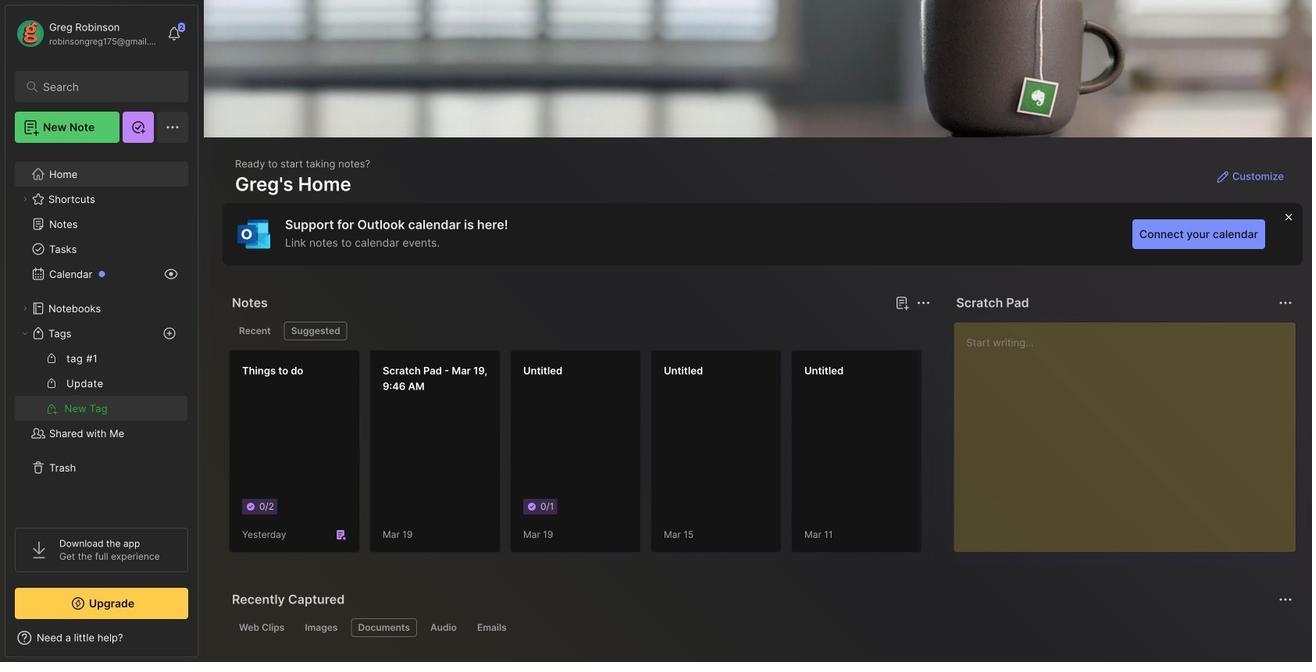 Task type: vqa. For each thing, say whether or not it's contained in the screenshot.
top More actions image
yes



Task type: locate. For each thing, give the bounding box(es) containing it.
Search text field
[[43, 80, 168, 95]]

none search field inside main element
[[43, 77, 168, 96]]

1 horizontal spatial more actions image
[[1277, 294, 1296, 313]]

more actions image
[[915, 294, 933, 313], [1277, 294, 1296, 313]]

WHAT'S NEW field
[[5, 626, 198, 651]]

None search field
[[43, 77, 168, 96]]

group
[[15, 346, 188, 421]]

0 vertical spatial tab list
[[232, 322, 929, 341]]

tree
[[5, 152, 198, 514]]

group inside main element
[[15, 346, 188, 421]]

tab
[[232, 322, 278, 341], [284, 322, 348, 341], [232, 619, 292, 638], [298, 619, 345, 638], [351, 619, 417, 638], [424, 619, 464, 638], [470, 619, 514, 638]]

tab list
[[232, 322, 929, 341], [232, 619, 1291, 638]]

1 vertical spatial tab list
[[232, 619, 1291, 638]]

2 tab list from the top
[[232, 619, 1291, 638]]

0 horizontal spatial more actions image
[[915, 294, 933, 313]]

click to collapse image
[[197, 634, 209, 653]]

More actions field
[[913, 292, 935, 314], [1275, 292, 1297, 314], [1275, 589, 1297, 611]]

row group
[[229, 350, 1313, 563]]



Task type: describe. For each thing, give the bounding box(es) containing it.
Start writing… text field
[[967, 323, 1296, 540]]

1 more actions image from the left
[[915, 294, 933, 313]]

Account field
[[15, 18, 159, 49]]

expand notebooks image
[[20, 304, 30, 313]]

expand tags image
[[20, 329, 30, 338]]

main element
[[0, 0, 203, 663]]

2 more actions image from the left
[[1277, 294, 1296, 313]]

tree inside main element
[[5, 152, 198, 514]]

1 tab list from the top
[[232, 322, 929, 341]]

more actions image
[[1277, 591, 1296, 610]]



